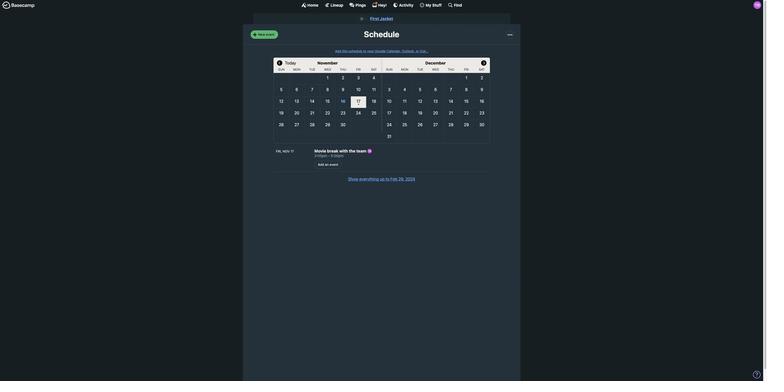 Task type: locate. For each thing, give the bounding box(es) containing it.
wed down november
[[324, 68, 331, 71]]

2 tue from the left
[[417, 68, 423, 71]]

0 horizontal spatial fri
[[356, 68, 361, 71]]

2 wed from the left
[[432, 68, 439, 71]]

thu for november
[[340, 68, 346, 71]]

movie break with the team
[[314, 149, 367, 153]]

tue right today link
[[309, 68, 315, 71]]

sun for december
[[386, 68, 393, 71]]

0 vertical spatial to
[[363, 49, 366, 53]]

add inside add an event link
[[318, 163, 324, 167]]

sun down calendar,
[[386, 68, 393, 71]]

add an event
[[318, 163, 338, 167]]

november
[[317, 61, 338, 65]]

feb
[[390, 177, 397, 181]]

0 horizontal spatial event
[[266, 32, 274, 36]]

0 horizontal spatial sat
[[371, 68, 377, 71]]

activity link
[[393, 3, 413, 8]]

find button
[[448, 3, 462, 8]]

thu
[[340, 68, 346, 71], [448, 68, 454, 71]]

first jacket
[[370, 16, 393, 21]]

show        everything      up to        feb 29, 2024 button
[[348, 176, 415, 182]]

0 vertical spatial add
[[335, 49, 341, 53]]

add this schedule to your google calendar, outlook, or ical… link
[[335, 49, 428, 53]]

17
[[291, 150, 294, 153]]

2 sun from the left
[[386, 68, 393, 71]]

the
[[349, 149, 355, 153]]

new event link
[[250, 30, 278, 39]]

tue down or
[[417, 68, 423, 71]]

fri,
[[276, 150, 282, 153]]

fri
[[356, 68, 361, 71], [464, 68, 469, 71]]

nov
[[283, 150, 290, 153]]

0 horizontal spatial tue
[[309, 68, 315, 71]]

0 horizontal spatial mon
[[293, 68, 300, 71]]

1 sun from the left
[[278, 68, 285, 71]]

1 horizontal spatial event
[[330, 163, 338, 167]]

add left an
[[318, 163, 324, 167]]

2 sat from the left
[[479, 68, 485, 71]]

find
[[454, 3, 462, 7]]

main element
[[0, 0, 763, 10]]

1 mon from the left
[[293, 68, 300, 71]]

mon down outlook,
[[401, 68, 408, 71]]

event right an
[[330, 163, 338, 167]]

wed down december
[[432, 68, 439, 71]]

1 horizontal spatial tue
[[417, 68, 423, 71]]

stuff
[[432, 3, 442, 7]]

new
[[258, 32, 265, 36]]

1 fri from the left
[[356, 68, 361, 71]]

1 horizontal spatial mon
[[401, 68, 408, 71]]

to left your
[[363, 49, 366, 53]]

pings
[[355, 3, 366, 7]]

1 vertical spatial add
[[318, 163, 324, 167]]

0 horizontal spatial add
[[318, 163, 324, 167]]

29,
[[398, 177, 404, 181]]

calendar,
[[387, 49, 401, 53]]

show
[[348, 177, 358, 181]]

1 vertical spatial to
[[386, 177, 389, 181]]

to inside button
[[386, 177, 389, 181]]

0 horizontal spatial sun
[[278, 68, 285, 71]]

1 thu from the left
[[340, 68, 346, 71]]

up
[[380, 177, 385, 181]]

today
[[285, 61, 296, 65]]

wed
[[324, 68, 331, 71], [432, 68, 439, 71]]

tue
[[309, 68, 315, 71], [417, 68, 423, 71]]

mon
[[293, 68, 300, 71], [401, 68, 408, 71]]

1 horizontal spatial fri
[[464, 68, 469, 71]]

1 sat from the left
[[371, 68, 377, 71]]

1 wed from the left
[[324, 68, 331, 71]]

show        everything      up to        feb 29, 2024
[[348, 177, 415, 181]]

my stuff button
[[420, 3, 442, 8]]

to for schedule
[[363, 49, 366, 53]]

0 horizontal spatial wed
[[324, 68, 331, 71]]

sun
[[278, 68, 285, 71], [386, 68, 393, 71]]

0 horizontal spatial to
[[363, 49, 366, 53]]

1 horizontal spatial thu
[[448, 68, 454, 71]]

event right "new"
[[266, 32, 274, 36]]

2 mon from the left
[[401, 68, 408, 71]]

0 horizontal spatial thu
[[340, 68, 346, 71]]

1 tue from the left
[[309, 68, 315, 71]]

3:00pm
[[314, 154, 327, 158]]

to
[[363, 49, 366, 53], [386, 177, 389, 181]]

to right up
[[386, 177, 389, 181]]

3:00pm     -     5:00pm
[[314, 154, 344, 158]]

everything
[[359, 177, 379, 181]]

1 horizontal spatial to
[[386, 177, 389, 181]]

sun left today link
[[278, 68, 285, 71]]

event
[[266, 32, 274, 36], [330, 163, 338, 167]]

1 horizontal spatial add
[[335, 49, 341, 53]]

this
[[342, 49, 348, 53]]

mon down today
[[293, 68, 300, 71]]

sat
[[371, 68, 377, 71], [479, 68, 485, 71]]

2 thu from the left
[[448, 68, 454, 71]]

1 horizontal spatial wed
[[432, 68, 439, 71]]

schedule
[[364, 29, 399, 39]]

2 fri from the left
[[464, 68, 469, 71]]

thu for december
[[448, 68, 454, 71]]

add left this
[[335, 49, 341, 53]]

1 horizontal spatial sat
[[479, 68, 485, 71]]

lineup
[[331, 3, 343, 7]]

1 horizontal spatial sun
[[386, 68, 393, 71]]

add
[[335, 49, 341, 53], [318, 163, 324, 167]]



Task type: describe. For each thing, give the bounding box(es) containing it.
add for add an event
[[318, 163, 324, 167]]

google
[[375, 49, 386, 53]]

activity
[[399, 3, 413, 7]]

to for up
[[386, 177, 389, 181]]

jacket
[[380, 16, 393, 21]]

5:00pm
[[331, 154, 344, 158]]

add an event link
[[314, 161, 342, 169]]

first jacket link
[[370, 16, 393, 21]]

sat for november
[[371, 68, 377, 71]]

hey! button
[[372, 2, 387, 8]]

2024
[[405, 177, 415, 181]]

new event
[[258, 32, 274, 36]]

add this schedule to your google calendar, outlook, or ical…
[[335, 49, 428, 53]]

sun for november
[[278, 68, 285, 71]]

tyler black image
[[754, 1, 761, 9]]

today link
[[285, 58, 296, 68]]

wed for november
[[324, 68, 331, 71]]

home link
[[301, 3, 318, 8]]

fri, nov 17
[[276, 150, 294, 153]]

break
[[327, 149, 338, 153]]

outlook,
[[402, 49, 415, 53]]

mon for december
[[401, 68, 408, 71]]

with
[[339, 149, 348, 153]]

mon for november
[[293, 68, 300, 71]]

•
[[358, 102, 359, 106]]

movie
[[314, 149, 326, 153]]

hey!
[[378, 3, 387, 7]]

wed for december
[[432, 68, 439, 71]]

sat for december
[[479, 68, 485, 71]]

tue for november
[[309, 68, 315, 71]]

pings button
[[349, 3, 366, 8]]

0 vertical spatial event
[[266, 32, 274, 36]]

tue for december
[[417, 68, 423, 71]]

or
[[416, 49, 419, 53]]

1 vertical spatial event
[[330, 163, 338, 167]]

my stuff
[[426, 3, 442, 7]]

an
[[325, 163, 329, 167]]

my
[[426, 3, 431, 7]]

lineup link
[[324, 3, 343, 8]]

home
[[307, 3, 318, 7]]

ical…
[[420, 49, 428, 53]]

switch accounts image
[[2, 1, 35, 9]]

fri for november
[[356, 68, 361, 71]]

tyler black image
[[367, 149, 372, 153]]

team
[[356, 149, 366, 153]]

first
[[370, 16, 379, 21]]

add for add this schedule to your google calendar, outlook, or ical…
[[335, 49, 341, 53]]

schedule
[[349, 49, 362, 53]]

december
[[425, 61, 446, 65]]

your
[[367, 49, 374, 53]]

fri for december
[[464, 68, 469, 71]]

-
[[328, 154, 330, 158]]



Task type: vqa. For each thing, say whether or not it's contained in the screenshot.
Hey!
yes



